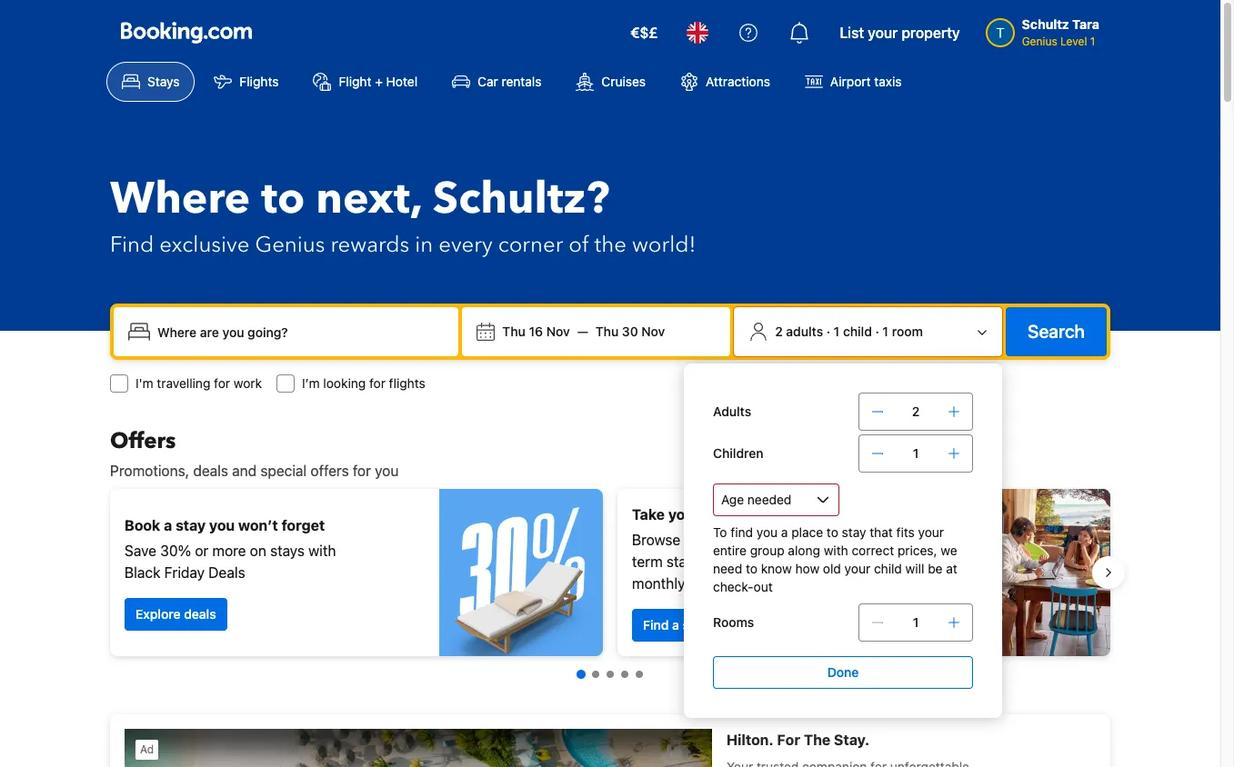 Task type: locate. For each thing, give the bounding box(es) containing it.
take your longest holiday yet browse properties offering long- term stays, many at reduced monthly rates.
[[632, 507, 846, 592]]

genius left "rewards"
[[255, 230, 325, 260]]

1 thu from the left
[[502, 324, 525, 339]]

you right offers
[[375, 463, 399, 479]]

flight + hotel
[[339, 74, 418, 89]]

check-
[[713, 579, 754, 595]]

black
[[125, 565, 160, 581]]

find a stay link
[[632, 609, 719, 642]]

· right adults
[[826, 324, 830, 339]]

nov right 16
[[546, 324, 570, 339]]

airport
[[830, 74, 871, 89]]

2 for 2
[[912, 404, 920, 419]]

0 horizontal spatial stay
[[176, 517, 206, 534]]

1 horizontal spatial you
[[375, 463, 399, 479]]

your
[[868, 25, 898, 41], [668, 507, 700, 523], [918, 525, 944, 540], [845, 561, 871, 577]]

offers
[[311, 463, 349, 479]]

at up the out
[[748, 554, 761, 570]]

list your property
[[840, 25, 960, 41]]

won't
[[238, 517, 278, 534]]

stay up correct
[[842, 525, 866, 540]]

where to next, schultz? find exclusive genius rewards in every corner of the world!
[[110, 169, 696, 260]]

Where are you going? field
[[150, 316, 451, 348]]

taxis
[[874, 74, 902, 89]]

you inside offers promotions, deals and special offers for you
[[375, 463, 399, 479]]

will
[[906, 561, 924, 577]]

a inside "find a stay" "link"
[[672, 618, 679, 633]]

a for book a stay you won't forget save 30% or more on stays with black friday deals
[[164, 517, 172, 534]]

1 vertical spatial genius
[[255, 230, 325, 260]]

2
[[775, 324, 783, 339], [912, 404, 920, 419]]

1 down tara
[[1090, 35, 1095, 48]]

1 vertical spatial deals
[[184, 607, 216, 622]]

2 left adults
[[775, 324, 783, 339]]

stay inside "link"
[[683, 618, 708, 633]]

tara
[[1072, 16, 1100, 32]]

1 horizontal spatial ·
[[875, 324, 879, 339]]

0 horizontal spatial child
[[843, 324, 872, 339]]

fits
[[896, 525, 915, 540]]

2 horizontal spatial to
[[827, 525, 838, 540]]

cruises link
[[561, 62, 661, 102]]

+
[[375, 74, 383, 89]]

1 horizontal spatial at
[[946, 561, 958, 577]]

term
[[632, 554, 663, 570]]

done
[[827, 665, 859, 680]]

0 horizontal spatial genius
[[255, 230, 325, 260]]

explore deals
[[136, 607, 216, 622]]

offers
[[110, 427, 176, 457]]

you up group
[[756, 525, 778, 540]]

find
[[731, 525, 753, 540]]

stay inside book a stay you won't forget save 30% or more on stays with black friday deals
[[176, 517, 206, 534]]

nov
[[546, 324, 570, 339], [641, 324, 665, 339]]

rates.
[[689, 576, 726, 592]]

airport taxis
[[830, 74, 902, 89]]

2 inside button
[[775, 324, 783, 339]]

rewards
[[330, 230, 409, 260]]

2 horizontal spatial stay
[[842, 525, 866, 540]]

at inside take your longest holiday yet browse properties offering long- term stays, many at reduced monthly rates.
[[748, 554, 761, 570]]

of
[[569, 230, 589, 260]]

a inside to find you a place to stay that fits your entire group along with correct prices, we need to know how old your child will be at check-out
[[781, 525, 788, 540]]

0 vertical spatial find
[[110, 230, 154, 260]]

stay
[[176, 517, 206, 534], [842, 525, 866, 540], [683, 618, 708, 633]]

find down the 'where'
[[110, 230, 154, 260]]

0 vertical spatial to
[[261, 169, 305, 229]]

stays
[[270, 543, 305, 559]]

a down 'holiday'
[[781, 525, 788, 540]]

genius down the schultz
[[1022, 35, 1057, 48]]

0 vertical spatial deals
[[193, 463, 228, 479]]

you
[[375, 463, 399, 479], [209, 517, 235, 534], [756, 525, 778, 540]]

you inside to find you a place to stay that fits your entire group along with correct prices, we need to know how old your child will be at check-out
[[756, 525, 778, 540]]

stay up or
[[176, 517, 206, 534]]

a right book
[[164, 517, 172, 534]]

find down monthly
[[643, 618, 669, 633]]

your right the take
[[668, 507, 700, 523]]

1 horizontal spatial a
[[672, 618, 679, 633]]

thu left 16
[[502, 324, 525, 339]]

to
[[713, 525, 727, 540]]

for for flights
[[369, 376, 386, 391]]

thu
[[502, 324, 525, 339], [596, 324, 619, 339]]

find a stay
[[643, 618, 708, 633]]

0 horizontal spatial thu
[[502, 324, 525, 339]]

1 horizontal spatial 2
[[912, 404, 920, 419]]

30
[[622, 324, 638, 339]]

0 horizontal spatial 2
[[775, 324, 783, 339]]

0 vertical spatial child
[[843, 324, 872, 339]]

1 horizontal spatial genius
[[1022, 35, 1057, 48]]

0 horizontal spatial a
[[164, 517, 172, 534]]

2 adults · 1 child · 1 room button
[[741, 315, 995, 349]]

1 vertical spatial 2
[[912, 404, 920, 419]]

car rentals
[[478, 74, 542, 89]]

a inside book a stay you won't forget save 30% or more on stays with black friday deals
[[164, 517, 172, 534]]

1 horizontal spatial stay
[[683, 618, 708, 633]]

world!
[[632, 230, 696, 260]]

deals left and
[[193, 463, 228, 479]]

1 vertical spatial child
[[874, 561, 902, 577]]

a down monthly
[[672, 618, 679, 633]]

1 with from the left
[[308, 543, 336, 559]]

rentals
[[502, 74, 542, 89]]

nov right the 30
[[641, 324, 665, 339]]

1 horizontal spatial with
[[824, 543, 848, 558]]

you inside book a stay you won't forget save 30% or more on stays with black friday deals
[[209, 517, 235, 534]]

2 vertical spatial to
[[746, 561, 758, 577]]

0 horizontal spatial to
[[261, 169, 305, 229]]

book
[[125, 517, 160, 534]]

with inside book a stay you won't forget save 30% or more on stays with black friday deals
[[308, 543, 336, 559]]

· left room on the right top of page
[[875, 324, 879, 339]]

book a stay you won't forget save 30% or more on stays with black friday deals
[[125, 517, 336, 581]]

2 with from the left
[[824, 543, 848, 558]]

child
[[843, 324, 872, 339], [874, 561, 902, 577]]

done button
[[713, 657, 973, 689]]

for right offers
[[353, 463, 371, 479]]

thu left the 30
[[596, 324, 619, 339]]

2 nov from the left
[[641, 324, 665, 339]]

thu 30 nov button
[[588, 316, 672, 348]]

next,
[[316, 169, 422, 229]]

with
[[308, 543, 336, 559], [824, 543, 848, 558]]

stays,
[[667, 554, 705, 570]]

deals right explore
[[184, 607, 216, 622]]

we
[[941, 543, 957, 558]]

0 horizontal spatial nov
[[546, 324, 570, 339]]

deals
[[193, 463, 228, 479], [184, 607, 216, 622]]

child inside to find you a place to stay that fits your entire group along with correct prices, we need to know how old your child will be at check-out
[[874, 561, 902, 577]]

for
[[214, 376, 230, 391], [369, 376, 386, 391], [353, 463, 371, 479]]

genius
[[1022, 35, 1057, 48], [255, 230, 325, 260]]

€$£ button
[[619, 11, 669, 55]]

thu 16 nov button
[[495, 316, 577, 348]]

list your property link
[[829, 11, 971, 55]]

entire
[[713, 543, 747, 558]]

for left flights
[[369, 376, 386, 391]]

offers main content
[[95, 427, 1125, 768]]

1 horizontal spatial to
[[746, 561, 758, 577]]

progress bar
[[577, 670, 643, 679]]

flights
[[240, 74, 279, 89]]

0 horizontal spatial you
[[209, 517, 235, 534]]

schultz?
[[433, 169, 610, 229]]

find inside where to next, schultz? find exclusive genius rewards in every corner of the world!
[[110, 230, 154, 260]]

offers promotions, deals and special offers for you
[[110, 427, 399, 479]]

0 horizontal spatial ·
[[826, 324, 830, 339]]

2 horizontal spatial a
[[781, 525, 788, 540]]

reduced
[[765, 554, 819, 570]]

genius inside 'schultz tara genius level 1'
[[1022, 35, 1057, 48]]

old
[[823, 561, 841, 577]]

place
[[791, 525, 823, 540]]

1 horizontal spatial thu
[[596, 324, 619, 339]]

1 horizontal spatial child
[[874, 561, 902, 577]]

region
[[95, 482, 1125, 664]]

rooms
[[713, 615, 754, 630]]

group
[[750, 543, 785, 558]]

with inside to find you a place to stay that fits your entire group along with correct prices, we need to know how old your child will be at check-out
[[824, 543, 848, 558]]

to down yet
[[827, 525, 838, 540]]

for inside offers promotions, deals and special offers for you
[[353, 463, 371, 479]]

i'm
[[136, 376, 153, 391]]

for left work
[[214, 376, 230, 391]]

·
[[826, 324, 830, 339], [875, 324, 879, 339]]

16
[[529, 324, 543, 339]]

with up old
[[824, 543, 848, 558]]

2 horizontal spatial you
[[756, 525, 778, 540]]

or
[[195, 543, 208, 559]]

property
[[902, 25, 960, 41]]

0 horizontal spatial with
[[308, 543, 336, 559]]

1 · from the left
[[826, 324, 830, 339]]

special
[[260, 463, 307, 479]]

child down correct
[[874, 561, 902, 577]]

in
[[415, 230, 433, 260]]

1 horizontal spatial nov
[[641, 324, 665, 339]]

forget
[[282, 517, 325, 534]]

with down forget
[[308, 543, 336, 559]]

1 horizontal spatial find
[[643, 618, 669, 633]]

30%
[[160, 543, 191, 559]]

child left room on the right top of page
[[843, 324, 872, 339]]

0 vertical spatial genius
[[1022, 35, 1057, 48]]

1 vertical spatial find
[[643, 618, 669, 633]]

you up the more
[[209, 517, 235, 534]]

to up the out
[[746, 561, 758, 577]]

progress bar inside offers main content
[[577, 670, 643, 679]]

0 vertical spatial 2
[[775, 324, 783, 339]]

0 horizontal spatial find
[[110, 230, 154, 260]]

a
[[164, 517, 172, 534], [781, 525, 788, 540], [672, 618, 679, 633]]

at right "be"
[[946, 561, 958, 577]]

where
[[110, 169, 250, 229]]

0 horizontal spatial at
[[748, 554, 761, 570]]

i'm travelling for work
[[136, 376, 262, 391]]

stay left rooms
[[683, 618, 708, 633]]

your account menu schultz tara genius level 1 element
[[986, 8, 1107, 50]]

for for work
[[214, 376, 230, 391]]

to left next,
[[261, 169, 305, 229]]

list
[[840, 25, 864, 41]]

2 down room on the right top of page
[[912, 404, 920, 419]]

explore deals link
[[125, 598, 227, 631]]

at inside to find you a place to stay that fits your entire group along with correct prices, we need to know how old your child will be at check-out
[[946, 561, 958, 577]]

1 inside 'schultz tara genius level 1'
[[1090, 35, 1095, 48]]

1 right adults
[[834, 324, 840, 339]]



Task type: vqa. For each thing, say whether or not it's contained in the screenshot.
the top the All
no



Task type: describe. For each thing, give the bounding box(es) containing it.
every
[[438, 230, 493, 260]]

1 left room on the right top of page
[[883, 324, 889, 339]]

looking
[[323, 376, 366, 391]]

your down correct
[[845, 561, 871, 577]]

flight + hotel link
[[298, 62, 433, 102]]

to find you a place to stay that fits your entire group along with correct prices, we need to know how old your child will be at check-out
[[713, 525, 958, 595]]

your inside take your longest holiday yet browse properties offering long- term stays, many at reduced monthly rates.
[[668, 507, 700, 523]]

stay inside to find you a place to stay that fits your entire group along with correct prices, we need to know how old your child will be at check-out
[[842, 525, 866, 540]]

browse
[[632, 532, 681, 548]]

stays
[[147, 74, 180, 89]]

offering
[[756, 532, 807, 548]]

properties
[[684, 532, 752, 548]]

stays link
[[106, 62, 195, 102]]

1 up fits
[[913, 446, 919, 461]]

longest
[[703, 507, 756, 523]]

the
[[594, 230, 627, 260]]

cruises
[[602, 74, 646, 89]]

2 for 2 adults · 1 child · 1 room
[[775, 324, 783, 339]]

thu 16 nov — thu 30 nov
[[502, 324, 665, 339]]

deals inside offers promotions, deals and special offers for you
[[193, 463, 228, 479]]

1 nov from the left
[[546, 324, 570, 339]]

know
[[761, 561, 792, 577]]

and
[[232, 463, 257, 479]]

level
[[1060, 35, 1087, 48]]

search
[[1028, 321, 1085, 342]]

children
[[713, 446, 764, 461]]

prices,
[[898, 543, 937, 558]]

region containing take your longest holiday yet
[[95, 482, 1125, 664]]

search for black friday deals on stays image
[[439, 489, 603, 657]]

out
[[754, 579, 773, 595]]

long-
[[811, 532, 846, 548]]

to inside where to next, schultz? find exclusive genius rewards in every corner of the world!
[[261, 169, 305, 229]]

child inside button
[[843, 324, 872, 339]]

—
[[577, 324, 588, 339]]

a for find a stay
[[672, 618, 679, 633]]

2 thu from the left
[[596, 324, 619, 339]]

flight
[[339, 74, 371, 89]]

stay for find a stay
[[683, 618, 708, 633]]

along
[[788, 543, 820, 558]]

attractions
[[706, 74, 770, 89]]

work
[[234, 376, 262, 391]]

schultz tara genius level 1
[[1022, 16, 1100, 48]]

stay for book a stay you won't forget save 30% or more on stays with black friday deals
[[176, 517, 206, 534]]

take your longest holiday yet image
[[947, 489, 1110, 657]]

monthly
[[632, 576, 685, 592]]

many
[[709, 554, 745, 570]]

explore
[[136, 607, 181, 622]]

hotel
[[386, 74, 418, 89]]

adults
[[786, 324, 823, 339]]

on
[[250, 543, 266, 559]]

take
[[632, 507, 665, 523]]

save
[[125, 543, 156, 559]]

that
[[870, 525, 893, 540]]

exclusive
[[159, 230, 250, 260]]

genius inside where to next, schultz? find exclusive genius rewards in every corner of the world!
[[255, 230, 325, 260]]

attractions link
[[665, 62, 786, 102]]

€$£
[[630, 25, 658, 41]]

booking.com image
[[121, 22, 252, 44]]

car rentals link
[[437, 62, 557, 102]]

correct
[[852, 543, 894, 558]]

adults
[[713, 404, 751, 419]]

more
[[212, 543, 246, 559]]

1 vertical spatial to
[[827, 525, 838, 540]]

be
[[928, 561, 943, 577]]

your right list
[[868, 25, 898, 41]]

deals inside 'link'
[[184, 607, 216, 622]]

schultz
[[1022, 16, 1069, 32]]

holiday
[[760, 507, 811, 523]]

how
[[795, 561, 820, 577]]

your up prices,
[[918, 525, 944, 540]]

2 · from the left
[[875, 324, 879, 339]]

flights
[[389, 376, 425, 391]]

car
[[478, 74, 498, 89]]

yet
[[814, 507, 837, 523]]

corner
[[498, 230, 563, 260]]

search button
[[1006, 307, 1107, 357]]

find inside "link"
[[643, 618, 669, 633]]

1 down will
[[913, 615, 919, 630]]

promotions,
[[110, 463, 189, 479]]

travelling
[[157, 376, 210, 391]]



